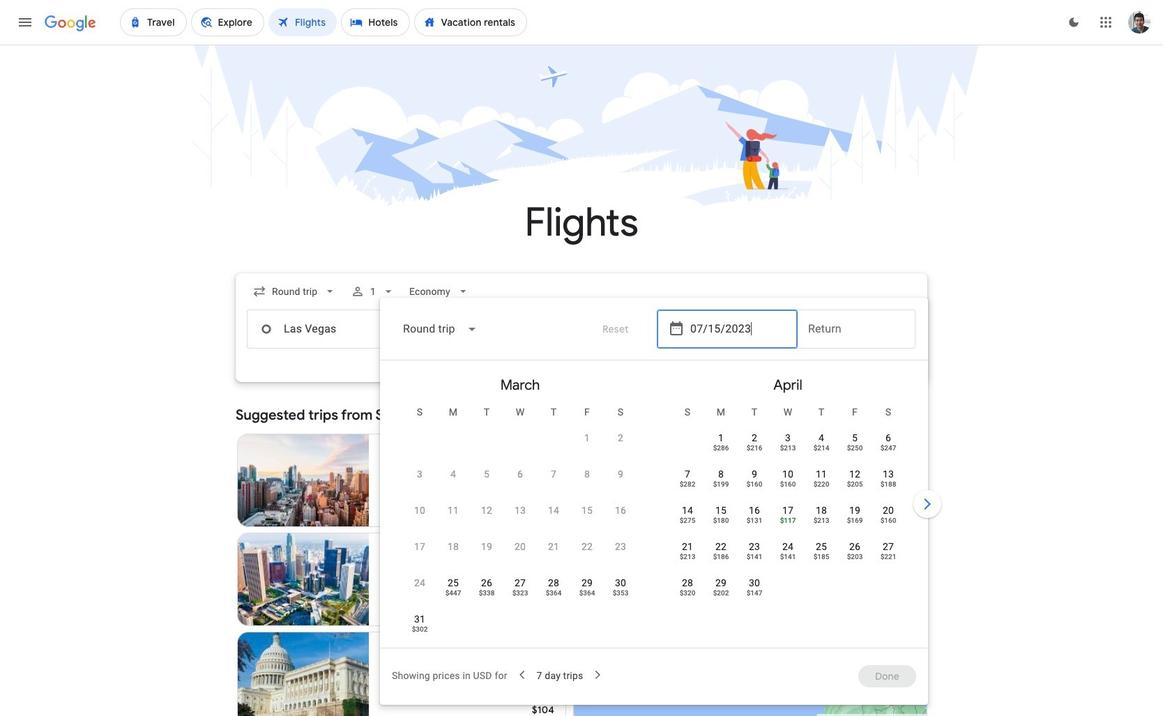 Task type: vqa. For each thing, say whether or not it's contained in the screenshot.
search box
no



Task type: locate. For each thing, give the bounding box(es) containing it.
saturday, march 30, 2024 element
[[615, 576, 626, 590]]

, 216 us dollars element
[[747, 445, 763, 452]]

0 vertical spatial frontier image
[[380, 475, 391, 486]]

, 447 us dollars element
[[445, 590, 461, 597]]

, 213 us dollars element
[[780, 445, 796, 452], [814, 518, 830, 524], [680, 554, 696, 561]]

2 vertical spatial , 213 us dollars element
[[680, 554, 696, 561]]

monday, march 4, 2024 element
[[451, 467, 456, 481]]

thursday, april 25, 2024 element
[[816, 540, 827, 554]]

, 364 us dollars element right , 323 us dollars element
[[546, 590, 562, 597]]

1 vertical spatial , 213 us dollars element
[[814, 518, 830, 524]]

cell
[[838, 426, 872, 460], [872, 426, 905, 460], [838, 462, 872, 496], [872, 462, 905, 496], [838, 499, 872, 532], [872, 499, 905, 532], [838, 535, 872, 568], [872, 535, 905, 568]]

tuesday, april 9, 2024 element
[[752, 467, 757, 481]]

, 323 us dollars element
[[512, 590, 528, 597]]

 image
[[427, 672, 430, 686]]

2 , 160 us dollars element from the left
[[780, 481, 796, 488]]

, 141 us dollars element up tuesday, april 30, 2024 element
[[747, 554, 763, 561]]

wednesday, march 20, 2024 element
[[515, 540, 526, 554]]

104 US dollars text field
[[532, 704, 554, 716]]

0 vertical spatial , 213 us dollars element
[[780, 445, 796, 452]]

1 horizontal spatial , 141 us dollars element
[[780, 554, 796, 561]]

, 147 us dollars element
[[747, 590, 763, 597]]

, 213 us dollars element up the wednesday, april 10, 2024 element
[[780, 445, 796, 452]]

, 199 us dollars element
[[713, 481, 729, 488]]

, 353 us dollars element
[[613, 590, 629, 597]]

1 vertical spatial frontier image
[[380, 574, 391, 585]]

frontier image
[[380, 475, 391, 486], [380, 574, 391, 585]]

sunday, march 24, 2024 element
[[414, 576, 426, 590]]

, 282 us dollars element
[[680, 481, 696, 488]]

grid
[[386, 366, 922, 656]]

1 horizontal spatial , 364 us dollars element
[[579, 590, 595, 597]]

, 213 us dollars element for sunday, april 21, 2024 element
[[680, 554, 696, 561]]

0 horizontal spatial , 160 us dollars element
[[747, 481, 763, 488]]

1 row group from the left
[[386, 366, 654, 646]]

wednesday, april 24, 2024 element
[[783, 540, 794, 554]]

, 160 us dollars element
[[747, 481, 763, 488], [780, 481, 796, 488]]

, 141 us dollars element left , 185 us dollars element
[[780, 554, 796, 561]]

None field
[[247, 279, 343, 304], [404, 279, 476, 304], [392, 312, 489, 346], [247, 279, 343, 304], [404, 279, 476, 304], [392, 312, 489, 346]]

tuesday, april 2, 2024 element
[[752, 431, 757, 445]]

wednesday, april 3, 2024 element
[[785, 431, 791, 445]]

friday, march 22, 2024 element
[[582, 540, 593, 554]]

tuesday, march 19, 2024 element
[[481, 540, 492, 554]]

sunday, april 28, 2024 element
[[682, 576, 693, 590]]

row group
[[386, 366, 654, 646], [654, 366, 922, 642]]

0 horizontal spatial , 141 us dollars element
[[747, 554, 763, 561]]

1 horizontal spatial , 160 us dollars element
[[780, 481, 796, 488]]

monday, march 11, 2024 element
[[448, 504, 459, 518]]

thursday, march 14, 2024 element
[[548, 504, 559, 518]]

, 213 us dollars element up sunday, april 28, 2024 element
[[680, 554, 696, 561]]

sunday, april 7, 2024 element
[[685, 467, 691, 481]]

1 , 364 us dollars element from the left
[[546, 590, 562, 597]]

2 horizontal spatial , 213 us dollars element
[[814, 518, 830, 524]]

, 364 us dollars element left , 353 us dollars "element" on the bottom of the page
[[579, 590, 595, 597]]

, 180 us dollars element
[[713, 518, 729, 524]]

Departure text field
[[690, 310, 787, 348]]

Return text field
[[808, 310, 905, 348], [808, 310, 905, 348]]

suggested trips from san francisco region
[[236, 399, 928, 716]]

sunday, march 17, 2024 element
[[414, 540, 426, 554]]

frontier image left sunday, march 3, 2024 element
[[380, 475, 391, 486]]

, 160 us dollars element up tuesday, april 16, 2024 element at the bottom right of the page
[[747, 481, 763, 488]]

monday, march 25, 2024 element
[[448, 576, 459, 590]]

frontier image left sunday, march 24, 2024 element
[[380, 574, 391, 585]]

, 213 us dollars element for wednesday, april 3, 2024 element
[[780, 445, 796, 452]]

, 364 us dollars element
[[546, 590, 562, 597], [579, 590, 595, 597]]

1 horizontal spatial , 213 us dollars element
[[780, 445, 796, 452]]

1 , 160 us dollars element from the left
[[747, 481, 763, 488]]

sunday, march 31, 2024 element
[[414, 612, 426, 626]]

frontier image
[[380, 673, 391, 684]]

0 horizontal spatial , 364 us dollars element
[[546, 590, 562, 597]]

swap origin and destination. image
[[438, 321, 455, 338]]

wednesday, april 17, 2024 element
[[783, 504, 794, 518]]

2 , 141 us dollars element from the left
[[780, 554, 796, 561]]

sunday, april 21, 2024 element
[[682, 540, 693, 554]]

sunday, march 3, 2024 element
[[417, 467, 423, 481]]

1 , 141 us dollars element from the left
[[747, 554, 763, 561]]

, 160 us dollars element for "tuesday, april 9, 2024" element
[[747, 481, 763, 488]]

, 302 us dollars element
[[412, 626, 428, 633]]

, 275 us dollars element
[[680, 518, 696, 524]]

wednesday, march 6, 2024 element
[[518, 467, 523, 481]]

2 , 364 us dollars element from the left
[[579, 590, 595, 597]]

, 160 us dollars element up wednesday, april 17, 2024 element
[[780, 481, 796, 488]]

tuesday, march 5, 2024 element
[[484, 467, 490, 481]]

, 141 us dollars element for wednesday, april 24, 2024 element
[[780, 554, 796, 561]]

friday, march 15, 2024 element
[[582, 504, 593, 518]]

 image inside suggested trips from san francisco region
[[427, 672, 430, 686]]

monday, march 18, 2024 element
[[448, 540, 459, 554]]

tuesday, march 26, 2024 element
[[481, 576, 492, 590]]

, 141 us dollars element for tuesday, april 23, 2024 element
[[747, 554, 763, 561]]

row
[[571, 419, 637, 465], [704, 419, 905, 465], [403, 461, 637, 501], [671, 461, 905, 501], [403, 497, 637, 537], [671, 497, 905, 537], [403, 534, 637, 573], [671, 534, 905, 573], [403, 570, 637, 610], [671, 570, 771, 610]]

181 US dollars text field
[[535, 506, 554, 518]]

0 horizontal spatial , 213 us dollars element
[[680, 554, 696, 561]]

, 213 us dollars element up thursday, april 25, 2024 element
[[814, 518, 830, 524]]

, 141 us dollars element
[[747, 554, 763, 561], [780, 554, 796, 561]]

friday, march 29, 2024 element
[[582, 576, 593, 590]]



Task type: describe. For each thing, give the bounding box(es) containing it.
, 202 us dollars element
[[713, 590, 729, 597]]

monday, april 8, 2024 element
[[718, 467, 724, 481]]

saturday, march 16, 2024 element
[[615, 504, 626, 518]]

saturday, march 23, 2024 element
[[615, 540, 626, 554]]

, 320 us dollars element
[[680, 590, 696, 597]]

, 131 us dollars element
[[747, 518, 763, 524]]

Where from? text field
[[247, 310, 444, 349]]

monday, april 15, 2024 element
[[716, 504, 727, 518]]

wednesday, march 27, 2024 element
[[515, 576, 526, 590]]

return text field for departure text box
[[808, 310, 905, 348]]

tuesday, april 23, 2024 element
[[749, 540, 760, 554]]

thursday, april 11, 2024 element
[[816, 467, 827, 481]]

, 338 us dollars element
[[479, 590, 495, 597]]

sunday, march 10, 2024 element
[[414, 504, 426, 518]]

sunday, april 14, 2024 element
[[682, 504, 693, 518]]

Flight search field
[[225, 273, 944, 705]]

Departure text field
[[690, 310, 787, 348]]

tuesday, april 16, 2024 element
[[749, 504, 760, 518]]

, 213 us dollars element for thursday, april 18, 2024 element
[[814, 518, 830, 524]]

monday, april 1, 2024 element
[[718, 431, 724, 445]]

return text field for departure text field
[[808, 310, 905, 348]]

thursday, april 18, 2024 element
[[816, 504, 827, 518]]

monday, april 22, 2024 element
[[716, 540, 727, 554]]

wednesday, april 10, 2024 element
[[783, 467, 794, 481]]

thursday, march 21, 2024 element
[[548, 540, 559, 554]]

, 185 us dollars element
[[814, 554, 830, 561]]

, 117 us dollars element
[[780, 518, 796, 524]]

, 220 us dollars element
[[814, 481, 830, 488]]

thursday, march 28, 2024 element
[[548, 576, 559, 590]]

tuesday, april 30, 2024 element
[[749, 576, 760, 590]]

grid inside flight 'search field'
[[386, 366, 922, 656]]

2 frontier image from the top
[[380, 574, 391, 585]]

friday, march 8, 2024 element
[[584, 467, 590, 481]]

2 row group from the left
[[654, 366, 922, 642]]

1 frontier image from the top
[[380, 475, 391, 486]]

friday, march 1, 2024 element
[[584, 431, 590, 445]]

main menu image
[[17, 14, 33, 31]]

wednesday, march 13, 2024 element
[[515, 504, 526, 518]]

, 214 us dollars element
[[814, 445, 830, 452]]

monday, april 29, 2024 element
[[716, 576, 727, 590]]

tuesday, march 12, 2024 element
[[481, 504, 492, 518]]

, 286 us dollars element
[[713, 445, 729, 452]]

change appearance image
[[1057, 6, 1091, 39]]

, 160 us dollars element for the wednesday, april 10, 2024 element
[[780, 481, 796, 488]]

, 364 us dollars element for thursday, march 28, 2024 element
[[546, 590, 562, 597]]

, 364 us dollars element for friday, march 29, 2024 element
[[579, 590, 595, 597]]

, 186 us dollars element
[[713, 554, 729, 561]]

saturday, march 2, 2024 element
[[618, 431, 624, 445]]

saturday, march 9, 2024 element
[[618, 467, 624, 481]]

thursday, march 7, 2024 element
[[551, 467, 557, 481]]



